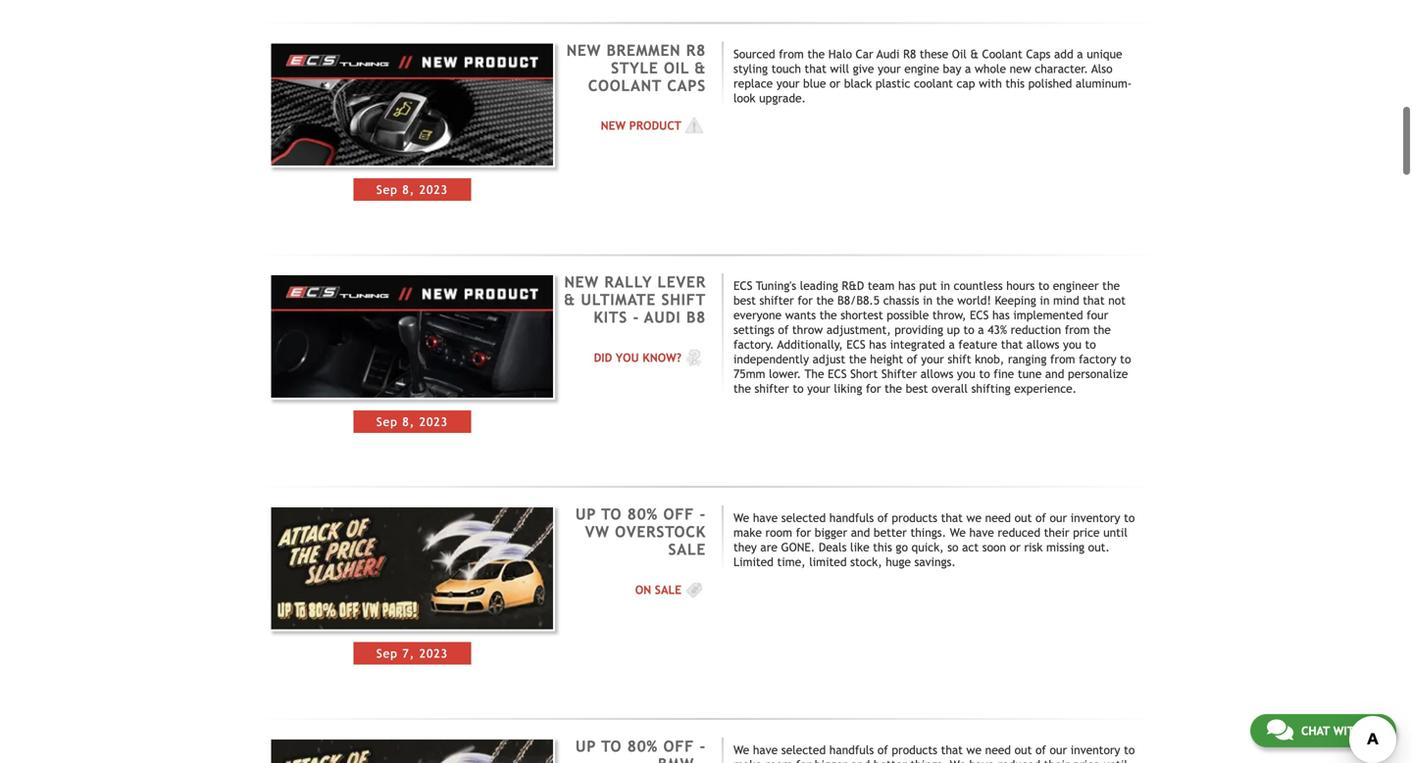 Task type: vqa. For each thing, say whether or not it's contained in the screenshot.


Task type: locate. For each thing, give the bounding box(es) containing it.
& up whole
[[970, 47, 979, 61]]

0 vertical spatial caps
[[1026, 47, 1051, 61]]

1 need from the top
[[985, 511, 1011, 525]]

need inside we have selected handfuls of products that we need out of our inventory to make room for bigger and better things. we have reduced their price until they are gone. deals like this go quick, so act soon or risk missing out. limited time, limited stock, huge savings.
[[985, 511, 1011, 525]]

new for new rally lever & ultimate shift kits - audi b8
[[564, 274, 599, 291]]

to inside we have selected handfuls of products that we need out of our inventory to make room for bigger and better things. we have reduced their price unti
[[1124, 744, 1135, 757]]

and for we have selected handfuls of products that we need out of our inventory to make room for bigger and better things. we have reduced their price until they are gone. deals like this go quick, so act soon or risk missing out. limited time, limited stock, huge savings.
[[851, 526, 870, 540]]

better inside we have selected handfuls of products that we need out of our inventory to make room for bigger and better things. we have reduced their price unti
[[874, 758, 907, 764]]

1 horizontal spatial this
[[1006, 76, 1025, 90]]

that inside sourced from the halo car audi r8 these oil & coolant caps add a unique styling touch that will give your engine bay a whole new character. also replace your blue or black plastic coolant cap with this polished aluminum- look upgrade.
[[805, 62, 827, 75]]

0 vertical spatial sep 8, 2023
[[376, 183, 448, 197]]

2 reduced from the top
[[998, 758, 1041, 764]]

make up the they
[[734, 526, 762, 540]]

ultimate
[[581, 291, 656, 309]]

your down the
[[807, 382, 830, 396]]

coolant up whole
[[982, 47, 1023, 61]]

0 vertical spatial sep 8, 2023 link
[[269, 41, 555, 201]]

0 vertical spatial and
[[1045, 367, 1064, 381]]

us
[[1366, 725, 1380, 738]]

we inside we have selected handfuls of products that we need out of our inventory to make room for bigger and better things. we have reduced their price until they are gone. deals like this go quick, so act soon or risk missing out. limited time, limited stock, huge savings.
[[967, 511, 982, 525]]

0 horizontal spatial caps
[[667, 77, 706, 94]]

shifter down tuning's
[[759, 294, 794, 308]]

new product
[[601, 119, 682, 132]]

out for we have selected handfuls of products that we need out of our inventory to make room for bigger and better things. we have reduced their price until they are gone. deals like this go quick, so act soon or risk missing out. limited time, limited stock, huge savings.
[[1015, 511, 1032, 525]]

0 vertical spatial with
[[979, 76, 1002, 90]]

1 vertical spatial sep
[[376, 415, 398, 429]]

0 horizontal spatial oil
[[664, 59, 689, 77]]

selected for we have selected handfuls of products that we need out of our inventory to make room for bigger and better things. we have reduced their price unti
[[781, 744, 826, 757]]

- inside up to 80% off - vw overstock sale
[[700, 506, 706, 524]]

0 vertical spatial has
[[898, 279, 916, 293]]

best down shifter in the right of the page
[[906, 382, 928, 396]]

2 sep 8, 2023 from the top
[[376, 415, 448, 429]]

to inside we have selected handfuls of products that we need out of our inventory to make room for bigger and better things. we have reduced their price until they are gone. deals like this go quick, so act soon or risk missing out. limited time, limited stock, huge savings.
[[1124, 511, 1135, 525]]

your
[[878, 62, 901, 75], [777, 76, 800, 90], [921, 353, 944, 366], [807, 382, 830, 396]]

2 things. from the top
[[911, 758, 946, 764]]

and inside we have selected handfuls of products that we need out of our inventory to make room for bigger and better things. we have reduced their price until they are gone. deals like this go quick, so act soon or risk missing out. limited time, limited stock, huge savings.
[[851, 526, 870, 540]]

0 horizontal spatial coolant
[[588, 77, 662, 94]]

make right bmw
[[734, 758, 762, 764]]

1 vertical spatial things.
[[911, 758, 946, 764]]

2023 down new bremmen r8 style oil & coolant caps image
[[419, 183, 448, 197]]

1 our from the top
[[1050, 511, 1067, 525]]

0 vertical spatial from
[[779, 47, 804, 61]]

0 horizontal spatial this
[[873, 541, 892, 555]]

1 2023 from the top
[[419, 183, 448, 197]]

1 things. from the top
[[911, 526, 946, 540]]

- inside up to 80% off - bmw
[[700, 738, 706, 756]]

inventory for we have selected handfuls of products that we need out of our inventory to make room for bigger and better things. we have reduced their price until they are gone. deals like this go quick, so act soon or risk missing out. limited time, limited stock, huge savings.
[[1071, 511, 1120, 525]]

the down "leading"
[[816, 294, 834, 308]]

0 vertical spatial things.
[[911, 526, 946, 540]]

room for we have selected handfuls of products that we need out of our inventory to make room for bigger and better things. we have reduced their price unti
[[765, 758, 792, 764]]

this
[[1006, 76, 1025, 90], [873, 541, 892, 555]]

room for we have selected handfuls of products that we need out of our inventory to make room for bigger and better things. we have reduced their price until they are gone. deals like this go quick, so act soon or risk missing out. limited time, limited stock, huge savings.
[[765, 526, 792, 540]]

1 inventory from the top
[[1071, 511, 1120, 525]]

make inside we have selected handfuls of products that we need out of our inventory to make room for bigger and better things. we have reduced their price until they are gone. deals like this go quick, so act soon or risk missing out. limited time, limited stock, huge savings.
[[734, 526, 762, 540]]

the
[[807, 47, 825, 61], [1102, 279, 1120, 293], [816, 294, 834, 308], [936, 294, 954, 308], [820, 309, 837, 322], [1093, 323, 1111, 337], [849, 353, 867, 366], [734, 382, 751, 396], [885, 382, 902, 396]]

with inside sourced from the halo car audi r8 these oil & coolant caps add a unique styling touch that will give your engine bay a whole new character. also replace your blue or black plastic coolant cap with this polished aluminum- look upgrade.
[[979, 76, 1002, 90]]

3 sep from the top
[[376, 647, 398, 661]]

feature
[[959, 338, 998, 352]]

3 2023 from the top
[[419, 647, 448, 661]]

we for we have selected handfuls of products that we need out of our inventory to make room for bigger and better things. we have reduced their price unti
[[967, 744, 982, 757]]

make inside we have selected handfuls of products that we need out of our inventory to make room for bigger and better things. we have reduced their price unti
[[734, 758, 762, 764]]

the left the "halo"
[[807, 47, 825, 61]]

1 horizontal spatial audi
[[877, 47, 900, 61]]

price inside we have selected handfuls of products that we need out of our inventory to make room for bigger and better things. we have reduced their price unti
[[1073, 758, 1100, 764]]

caps inside sourced from the halo car audi r8 these oil & coolant caps add a unique styling touch that will give your engine bay a whole new character. also replace your blue or black plastic coolant cap with this polished aluminum- look upgrade.
[[1026, 47, 1051, 61]]

2 price from the top
[[1073, 758, 1100, 764]]

you down shift
[[957, 367, 976, 381]]

2 2023 from the top
[[419, 415, 448, 429]]

sep 8, 2023 for new rally lever & ultimate shift kits - audi b8
[[376, 415, 448, 429]]

0 vertical spatial 80%
[[627, 506, 658, 524]]

leading
[[800, 279, 838, 293]]

1 vertical spatial caps
[[667, 77, 706, 94]]

1 vertical spatial selected
[[781, 744, 826, 757]]

1 vertical spatial price
[[1073, 758, 1100, 764]]

bigger for we have selected handfuls of products that we need out of our inventory to make room for bigger and better things. we have reduced their price until they are gone. deals like this go quick, so act soon or risk missing out. limited time, limited stock, huge savings.
[[815, 526, 847, 540]]

from down four
[[1065, 323, 1090, 337]]

providing
[[895, 323, 943, 337]]

did you know?
[[594, 351, 682, 365]]

2 horizontal spatial &
[[970, 47, 979, 61]]

80% left off
[[627, 738, 658, 756]]

chassis
[[883, 294, 919, 308]]

1 vertical spatial and
[[851, 526, 870, 540]]

1 vertical spatial our
[[1050, 744, 1067, 757]]

2 make from the top
[[734, 758, 762, 764]]

reduced inside we have selected handfuls of products that we need out of our inventory to make room for bigger and better things. we have reduced their price unti
[[998, 758, 1041, 764]]

0 horizontal spatial allows
[[921, 367, 954, 381]]

from up experience.
[[1050, 353, 1075, 366]]

from up touch
[[779, 47, 804, 61]]

1 products from the top
[[892, 511, 937, 525]]

new inside new rally lever & ultimate shift kits - audi b8
[[564, 274, 599, 291]]

coolant down bremmen
[[588, 77, 662, 94]]

with left us
[[1333, 725, 1362, 738]]

80% inside up to 80% off - vw overstock sale
[[627, 506, 658, 524]]

vw
[[585, 524, 610, 541]]

1 vertical spatial out
[[1015, 744, 1032, 757]]

bremmen
[[607, 41, 681, 59]]

1 vertical spatial or
[[1010, 541, 1021, 555]]

1 vertical spatial make
[[734, 758, 762, 764]]

things. for we have selected handfuls of products that we need out of our inventory to make room for bigger and better things. we have reduced their price until they are gone. deals like this go quick, so act soon or risk missing out. limited time, limited stock, huge savings.
[[911, 526, 946, 540]]

1 vertical spatial need
[[985, 744, 1011, 757]]

in up implemented
[[1040, 294, 1050, 308]]

1 horizontal spatial caps
[[1026, 47, 1051, 61]]

integrated
[[890, 338, 945, 352]]

sep down new bremmen r8 style oil & coolant caps image
[[376, 183, 398, 197]]

sep 8, 2023 link
[[269, 41, 555, 201], [269, 274, 555, 433]]

quick,
[[912, 541, 944, 555]]

the down four
[[1093, 323, 1111, 337]]

for inside we have selected handfuls of products that we need out of our inventory to make room for bigger and better things. we have reduced their price until they are gone. deals like this go quick, so act soon or risk missing out. limited time, limited stock, huge savings.
[[796, 526, 811, 540]]

and for we have selected handfuls of products that we need out of our inventory to make room for bigger and better things. we have reduced their price unti
[[851, 758, 870, 764]]

reduced inside we have selected handfuls of products that we need out of our inventory to make room for bigger and better things. we have reduced their price until they are gone. deals like this go quick, so act soon or risk missing out. limited time, limited stock, huge savings.
[[998, 526, 1041, 540]]

or left risk
[[1010, 541, 1021, 555]]

oil right style
[[664, 59, 689, 77]]

we for we have selected handfuls of products that we need out of our inventory to make room for bigger and better things. we have reduced their price until they are gone. deals like this go quick, so act soon or risk missing out. limited time, limited stock, huge savings.
[[967, 511, 982, 525]]

allows
[[1027, 338, 1060, 352], [921, 367, 954, 381]]

1 vertical spatial coolant
[[588, 77, 662, 94]]

unique
[[1087, 47, 1122, 61]]

2 their from the top
[[1044, 758, 1070, 764]]

four
[[1087, 309, 1108, 322]]

additionally,
[[777, 338, 843, 352]]

need inside we have selected handfuls of products that we need out of our inventory to make room for bigger and better things. we have reduced their price unti
[[985, 744, 1011, 757]]

0 vertical spatial coolant
[[982, 47, 1023, 61]]

things. inside we have selected handfuls of products that we need out of our inventory to make room for bigger and better things. we have reduced their price unti
[[911, 758, 946, 764]]

1 price from the top
[[1073, 526, 1100, 540]]

products inside we have selected handfuls of products that we need out of our inventory to make room for bigger and better things. we have reduced their price until they are gone. deals like this go quick, so act soon or risk missing out. limited time, limited stock, huge savings.
[[892, 511, 937, 525]]

price inside we have selected handfuls of products that we need out of our inventory to make room for bigger and better things. we have reduced their price until they are gone. deals like this go quick, so act soon or risk missing out. limited time, limited stock, huge savings.
[[1073, 526, 1100, 540]]

1 sep 8, 2023 link from the top
[[269, 41, 555, 201]]

b8/b8.5
[[837, 294, 880, 308]]

caps
[[1026, 47, 1051, 61], [667, 77, 706, 94]]

experience.
[[1014, 382, 1077, 396]]

0 vertical spatial better
[[874, 526, 907, 540]]

price
[[1073, 526, 1100, 540], [1073, 758, 1100, 764]]

2 vertical spatial new
[[564, 274, 599, 291]]

need for we have selected handfuls of products that we need out of our inventory to make room for bigger and better things. we have reduced their price until they are gone. deals like this go quick, so act soon or risk missing out. limited time, limited stock, huge savings.
[[985, 511, 1011, 525]]

1 vertical spatial sep 8, 2023 link
[[269, 274, 555, 433]]

sep 8, 2023 down new rally lever & ultimate shift kits - audi b8 image
[[376, 415, 448, 429]]

0 vertical spatial room
[[765, 526, 792, 540]]

1 vertical spatial this
[[873, 541, 892, 555]]

things.
[[911, 526, 946, 540], [911, 758, 946, 764]]

0 horizontal spatial or
[[830, 76, 841, 90]]

oil inside sourced from the halo car audi r8 these oil & coolant caps add a unique styling touch that will give your engine bay a whole new character. also replace your blue or black plastic coolant cap with this polished aluminum- look upgrade.
[[952, 47, 967, 61]]

huge
[[886, 556, 911, 569]]

r8 up engine
[[903, 47, 916, 61]]

0 vertical spatial our
[[1050, 511, 1067, 525]]

0 vertical spatial reduced
[[998, 526, 1041, 540]]

2 need from the top
[[985, 744, 1011, 757]]

1 sep from the top
[[376, 183, 398, 197]]

8, for new bremmen r8 style oil & coolant caps
[[403, 183, 415, 197]]

whole
[[975, 62, 1006, 75]]

0 vertical spatial sep
[[376, 183, 398, 197]]

their for we have selected handfuls of products that we need out of our inventory to make room for bigger and better things. we have reduced their price until they are gone. deals like this go quick, so act soon or risk missing out. limited time, limited stock, huge savings.
[[1044, 526, 1070, 540]]

1 selected from the top
[[781, 511, 826, 525]]

need for we have selected handfuls of products that we need out of our inventory to make room for bigger and better things. we have reduced their price unti
[[985, 744, 1011, 757]]

1 horizontal spatial oil
[[952, 47, 967, 61]]

bay
[[943, 62, 962, 75]]

out
[[1015, 511, 1032, 525], [1015, 744, 1032, 757]]

1 vertical spatial new
[[601, 119, 626, 132]]

0 vertical spatial handfuls
[[829, 511, 874, 525]]

hours
[[1006, 279, 1035, 293]]

2 vertical spatial has
[[869, 338, 887, 352]]

best up everyone
[[734, 294, 756, 308]]

up
[[576, 506, 596, 524]]

1 vertical spatial reduced
[[998, 758, 1041, 764]]

we have selected handfuls of products that we need out of our inventory to make room for bigger and better things. we have reduced their price unti
[[734, 744, 1135, 764]]

sep
[[376, 183, 398, 197], [376, 415, 398, 429], [376, 647, 398, 661]]

new left product
[[601, 119, 626, 132]]

have
[[753, 511, 778, 525], [969, 526, 994, 540], [753, 744, 778, 757], [969, 758, 994, 764]]

1 horizontal spatial you
[[1063, 338, 1082, 352]]

coolant
[[982, 47, 1023, 61], [588, 77, 662, 94]]

2 vertical spatial -
[[700, 738, 706, 756]]

1 horizontal spatial r8
[[903, 47, 916, 61]]

1 horizontal spatial &
[[695, 59, 706, 77]]

2 out from the top
[[1015, 744, 1032, 757]]

up to 80% off - vw overstock sale image
[[269, 506, 555, 632]]

their inside we have selected handfuls of products that we need out of our inventory to make room for bigger and better things. we have reduced their price until they are gone. deals like this go quick, so act soon or risk missing out. limited time, limited stock, huge savings.
[[1044, 526, 1070, 540]]

1 vertical spatial room
[[765, 758, 792, 764]]

1 horizontal spatial or
[[1010, 541, 1021, 555]]

out for we have selected handfuls of products that we need out of our inventory to make room for bigger and better things. we have reduced their price unti
[[1015, 744, 1032, 757]]

has up chassis
[[898, 279, 916, 293]]

& inside new bremmen r8 style oil & coolant caps
[[695, 59, 706, 77]]

2 selected from the top
[[781, 744, 826, 757]]

1 80% from the top
[[627, 506, 658, 524]]

handfuls inside we have selected handfuls of products that we need out of our inventory to make room for bigger and better things. we have reduced their price unti
[[829, 744, 874, 757]]

your down integrated in the right of the page
[[921, 353, 944, 366]]

r8 right bremmen
[[686, 41, 706, 59]]

out inside we have selected handfuls of products that we need out of our inventory to make room for bigger and better things. we have reduced their price until they are gone. deals like this go quick, so act soon or risk missing out. limited time, limited stock, huge savings.
[[1015, 511, 1032, 525]]

character.
[[1035, 62, 1088, 75]]

80% for off
[[627, 506, 658, 524]]

1 vertical spatial inventory
[[1071, 744, 1120, 757]]

you up factory
[[1063, 338, 1082, 352]]

a up cap
[[965, 62, 971, 75]]

things. inside we have selected handfuls of products that we need out of our inventory to make room for bigger and better things. we have reduced their price until they are gone. deals like this go quick, so act soon or risk missing out. limited time, limited stock, huge savings.
[[911, 526, 946, 540]]

2 sep from the top
[[376, 415, 398, 429]]

0 vertical spatial this
[[1006, 76, 1025, 90]]

2 80% from the top
[[627, 738, 658, 756]]

caps up 4 icon
[[667, 77, 706, 94]]

out inside we have selected handfuls of products that we need out of our inventory to make room for bigger and better things. we have reduced their price unti
[[1015, 744, 1032, 757]]

with
[[979, 76, 1002, 90], [1333, 725, 1362, 738]]

1 their from the top
[[1044, 526, 1070, 540]]

so
[[948, 541, 959, 555]]

and inside ecs tuning's leading r&d team has put in countless hours to engineer the best shifter for the b8/b8.5 chassis in the world! keeping in mind that not everyone wants the shortest possible throw, ecs has implemented four settings of throw adjustment, providing up to a 43% reduction from the factory. additionally, ecs has integrated a feature that allows you to independently adjust the height of your shift knob, ranging from factory to 75mm lower. the ecs short shifter allows you to fine tune and personalize the shifter to your liking for the best overall shifting experience.
[[1045, 367, 1064, 381]]

1 horizontal spatial with
[[1333, 725, 1362, 738]]

2 bigger from the top
[[815, 758, 847, 764]]

polished
[[1028, 76, 1072, 90]]

1 better from the top
[[874, 526, 907, 540]]

stock,
[[850, 556, 882, 569]]

1 vertical spatial with
[[1333, 725, 1362, 738]]

allows up the overall
[[921, 367, 954, 381]]

1 sep 8, 2023 from the top
[[376, 183, 448, 197]]

limited
[[809, 556, 847, 569]]

bigger inside we have selected handfuls of products that we need out of our inventory to make room for bigger and better things. we have reduced their price unti
[[815, 758, 847, 764]]

0 vertical spatial or
[[830, 76, 841, 90]]

new left style
[[567, 41, 601, 59]]

allows down reduction
[[1027, 338, 1060, 352]]

0 vertical spatial make
[[734, 526, 762, 540]]

& inside sourced from the halo car audi r8 these oil & coolant caps add a unique styling touch that will give your engine bay a whole new character. also replace your blue or black plastic coolant cap with this polished aluminum- look upgrade.
[[970, 47, 979, 61]]

in right 'put'
[[940, 279, 950, 293]]

2 handfuls from the top
[[829, 744, 874, 757]]

room inside we have selected handfuls of products that we need out of our inventory to make room for bigger and better things. we have reduced their price until they are gone. deals like this go quick, so act soon or risk missing out. limited time, limited stock, huge savings.
[[765, 526, 792, 540]]

make for we have selected handfuls of products that we need out of our inventory to make room for bigger and better things. we have reduced their price until they are gone. deals like this go quick, so act soon or risk missing out. limited time, limited stock, huge savings.
[[734, 526, 762, 540]]

our inside we have selected handfuls of products that we need out of our inventory to make room for bigger and better things. we have reduced their price unti
[[1050, 744, 1067, 757]]

0 vertical spatial out
[[1015, 511, 1032, 525]]

for inside we have selected handfuls of products that we need out of our inventory to make room for bigger and better things. we have reduced their price unti
[[796, 758, 811, 764]]

products for we have selected handfuls of products that we need out of our inventory to make room for bigger and better things. we have reduced their price unti
[[892, 744, 937, 757]]

80% right "to"
[[627, 506, 658, 524]]

this down new
[[1006, 76, 1025, 90]]

possible
[[887, 309, 929, 322]]

caps inside new bremmen r8 style oil & coolant caps
[[667, 77, 706, 94]]

1 8, from the top
[[403, 183, 415, 197]]

touch
[[771, 62, 801, 75]]

room inside we have selected handfuls of products that we need out of our inventory to make room for bigger and better things. we have reduced their price unti
[[765, 758, 792, 764]]

or inside sourced from the halo car audi r8 these oil & coolant caps add a unique styling touch that will give your engine bay a whole new character. also replace your blue or black plastic coolant cap with this polished aluminum- look upgrade.
[[830, 76, 841, 90]]

sep for up to 80% off - vw overstock sale
[[376, 647, 398, 661]]

new inside new bremmen r8 style oil & coolant caps
[[567, 41, 601, 59]]

new bremmen r8 style oil & coolant caps link
[[567, 41, 706, 94]]

a up "feature"
[[978, 323, 984, 337]]

sep left 7,
[[376, 647, 398, 661]]

1 vertical spatial handfuls
[[829, 744, 874, 757]]

80% inside up to 80% off - bmw
[[627, 738, 658, 756]]

better inside we have selected handfuls of products that we need out of our inventory to make room for bigger and better things. we have reduced their price until they are gone. deals like this go quick, so act soon or risk missing out. limited time, limited stock, huge savings.
[[874, 526, 907, 540]]

has up '43%'
[[992, 309, 1010, 322]]

- for off
[[700, 506, 706, 524]]

1 vertical spatial products
[[892, 744, 937, 757]]

sep down new rally lever & ultimate shift kits - audi b8 image
[[376, 415, 398, 429]]

you
[[616, 351, 639, 365]]

0 vertical spatial 8,
[[403, 183, 415, 197]]

bigger inside we have selected handfuls of products that we need out of our inventory to make room for bigger and better things. we have reduced their price until they are gone. deals like this go quick, so act soon or risk missing out. limited time, limited stock, huge savings.
[[815, 526, 847, 540]]

style
[[611, 59, 659, 77]]

independently
[[734, 353, 809, 366]]

gone.
[[781, 541, 815, 555]]

1 vertical spatial best
[[906, 382, 928, 396]]

throw
[[792, 323, 823, 337]]

1 bigger from the top
[[815, 526, 847, 540]]

that
[[805, 62, 827, 75], [1083, 294, 1105, 308], [1001, 338, 1023, 352], [941, 511, 963, 525], [941, 744, 963, 757]]

the up not
[[1102, 279, 1120, 293]]

their inside we have selected handfuls of products that we need out of our inventory to make room for bigger and better things. we have reduced their price unti
[[1044, 758, 1070, 764]]

in
[[940, 279, 950, 293], [923, 294, 933, 308], [1040, 294, 1050, 308]]

1 vertical spatial -
[[700, 506, 706, 524]]

rally
[[604, 274, 652, 291]]

audi left b8
[[644, 309, 681, 327]]

handfuls for we have selected handfuls of products that we need out of our inventory to make room for bigger and better things. we have reduced their price until they are gone. deals like this go quick, so act soon or risk missing out. limited time, limited stock, huge savings.
[[829, 511, 874, 525]]

sep 8, 2023
[[376, 183, 448, 197], [376, 415, 448, 429]]

& left kits
[[564, 291, 576, 309]]

0 vertical spatial allows
[[1027, 338, 1060, 352]]

bigger
[[815, 526, 847, 540], [815, 758, 847, 764]]

we inside we have selected handfuls of products that we need out of our inventory to make room for bigger and better things. we have reduced their price unti
[[967, 744, 982, 757]]

selected inside we have selected handfuls of products that we need out of our inventory to make room for bigger and better things. we have reduced their price until they are gone. deals like this go quick, so act soon or risk missing out. limited time, limited stock, huge savings.
[[781, 511, 826, 525]]

cap
[[957, 76, 975, 90]]

ecs up everyone
[[734, 279, 753, 293]]

black
[[844, 76, 872, 90]]

1 vertical spatial their
[[1044, 758, 1070, 764]]

with down whole
[[979, 76, 1002, 90]]

time,
[[777, 556, 806, 569]]

1 vertical spatial audi
[[644, 309, 681, 327]]

shifting
[[971, 382, 1011, 396]]

our inside we have selected handfuls of products that we need out of our inventory to make room for bigger and better things. we have reduced their price until they are gone. deals like this go quick, so act soon or risk missing out. limited time, limited stock, huge savings.
[[1050, 511, 1067, 525]]

2 inventory from the top
[[1071, 744, 1120, 757]]

make for we have selected handfuls of products that we need out of our inventory to make room for bigger and better things. we have reduced their price unti
[[734, 758, 762, 764]]

0 horizontal spatial with
[[979, 76, 1002, 90]]

ecs down adjust
[[828, 367, 847, 381]]

shifter down lower.
[[755, 382, 789, 396]]

8, down new rally lever & ultimate shift kits - audi b8 image
[[403, 415, 415, 429]]

handfuls inside we have selected handfuls of products that we need out of our inventory to make room for bigger and better things. we have reduced their price until they are gone. deals like this go quick, so act soon or risk missing out. limited time, limited stock, huge savings.
[[829, 511, 874, 525]]

0 horizontal spatial r8
[[686, 41, 706, 59]]

&
[[970, 47, 979, 61], [695, 59, 706, 77], [564, 291, 576, 309]]

6 image
[[682, 348, 706, 368]]

0 vertical spatial best
[[734, 294, 756, 308]]

8, for new rally lever & ultimate shift kits - audi b8
[[403, 415, 415, 429]]

0 vertical spatial price
[[1073, 526, 1100, 540]]

chat with us
[[1301, 725, 1380, 738]]

the up throw,
[[936, 294, 954, 308]]

selected inside we have selected handfuls of products that we need out of our inventory to make room for bigger and better things. we have reduced their price unti
[[781, 744, 826, 757]]

1 out from the top
[[1015, 511, 1032, 525]]

1 vertical spatial we
[[967, 744, 982, 757]]

ecs
[[734, 279, 753, 293], [970, 309, 989, 322], [847, 338, 866, 352], [828, 367, 847, 381]]

1 we from the top
[[967, 511, 982, 525]]

1 horizontal spatial coolant
[[982, 47, 1023, 61]]

you
[[1063, 338, 1082, 352], [957, 367, 976, 381]]

0 horizontal spatial audi
[[644, 309, 681, 327]]

2023 for new rally lever & ultimate shift kits - audi b8
[[419, 415, 448, 429]]

has up height
[[869, 338, 887, 352]]

0 vertical spatial we
[[967, 511, 982, 525]]

in down 'put'
[[923, 294, 933, 308]]

0 vertical spatial new
[[567, 41, 601, 59]]

& left styling
[[695, 59, 706, 77]]

2 our from the top
[[1050, 744, 1067, 757]]

our
[[1050, 511, 1067, 525], [1050, 744, 1067, 757]]

1 make from the top
[[734, 526, 762, 540]]

shortest
[[841, 309, 883, 322]]

handfuls
[[829, 511, 874, 525], [829, 744, 874, 757]]

or down will
[[830, 76, 841, 90]]

2 products from the top
[[892, 744, 937, 757]]

new up kits
[[564, 274, 599, 291]]

1 vertical spatial has
[[992, 309, 1010, 322]]

80% for off
[[627, 738, 658, 756]]

throw,
[[933, 309, 966, 322]]

oil up bay
[[952, 47, 967, 61]]

audi right the car
[[877, 47, 900, 61]]

from
[[779, 47, 804, 61], [1065, 323, 1090, 337], [1050, 353, 1075, 366]]

2 better from the top
[[874, 758, 907, 764]]

2 sep 8, 2023 link from the top
[[269, 274, 555, 433]]

0 vertical spatial you
[[1063, 338, 1082, 352]]

selected
[[781, 511, 826, 525], [781, 744, 826, 757]]

this left the go
[[873, 541, 892, 555]]

1 reduced from the top
[[998, 526, 1041, 540]]

caps up new
[[1026, 47, 1051, 61]]

4 image
[[682, 116, 706, 135]]

chat
[[1301, 725, 1330, 738]]

1 vertical spatial 2023
[[419, 415, 448, 429]]

and inside we have selected handfuls of products that we need out of our inventory to make room for bigger and better things. we have reduced their price unti
[[851, 758, 870, 764]]

new rally lever & ultimate shift kits - audi b8 image
[[269, 274, 555, 400]]

we
[[734, 511, 749, 525], [950, 526, 966, 540], [734, 744, 749, 757], [950, 758, 966, 764]]

lower.
[[769, 367, 801, 381]]

2 we from the top
[[967, 744, 982, 757]]

1 room from the top
[[765, 526, 792, 540]]

products inside we have selected handfuls of products that we need out of our inventory to make room for bigger and better things. we have reduced their price unti
[[892, 744, 937, 757]]

2023 down new rally lever & ultimate shift kits - audi b8 image
[[419, 415, 448, 429]]

2 vertical spatial 2023
[[419, 647, 448, 661]]

your down touch
[[777, 76, 800, 90]]

plastic
[[876, 76, 910, 90]]

1 handfuls from the top
[[829, 511, 874, 525]]

1 vertical spatial 80%
[[627, 738, 658, 756]]

2 vertical spatial sep
[[376, 647, 398, 661]]

0 vertical spatial their
[[1044, 526, 1070, 540]]

inventory inside we have selected handfuls of products that we need out of our inventory to make room for bigger and better things. we have reduced their price unti
[[1071, 744, 1120, 757]]

new rally lever & ultimate shift kits - audi b8 link
[[564, 274, 706, 327]]

sep 8, 2023 down new bremmen r8 style oil & coolant caps image
[[376, 183, 448, 197]]

0 vertical spatial audi
[[877, 47, 900, 61]]

0 vertical spatial 2023
[[419, 183, 448, 197]]

2 8, from the top
[[403, 415, 415, 429]]

of
[[778, 323, 789, 337], [907, 353, 918, 366], [878, 511, 888, 525], [1036, 511, 1046, 525], [878, 744, 888, 757], [1036, 744, 1046, 757]]

2 room from the top
[[765, 758, 792, 764]]

inventory inside we have selected handfuls of products that we need out of our inventory to make room for bigger and better things. we have reduced their price until they are gone. deals like this go quick, so act soon or risk missing out. limited time, limited stock, huge savings.
[[1071, 511, 1120, 525]]

shift
[[948, 353, 971, 366]]

2023 right 7,
[[419, 647, 448, 661]]

1 vertical spatial sep 8, 2023
[[376, 415, 448, 429]]

reduced for we have selected handfuls of products that we need out of our inventory to make room for bigger and better things. we have reduced their price until they are gone. deals like this go quick, so act soon or risk missing out. limited time, limited stock, huge savings.
[[998, 526, 1041, 540]]

0 vertical spatial bigger
[[815, 526, 847, 540]]

not
[[1108, 294, 1126, 308]]

1 vertical spatial 8,
[[403, 415, 415, 429]]

0 vertical spatial inventory
[[1071, 511, 1120, 525]]

0 horizontal spatial you
[[957, 367, 976, 381]]

better for we have selected handfuls of products that we need out of our inventory to make room for bigger and better things. we have reduced their price unti
[[874, 758, 907, 764]]

8, down new bremmen r8 style oil & coolant caps image
[[403, 183, 415, 197]]



Task type: describe. For each thing, give the bounding box(es) containing it.
keeping
[[995, 294, 1036, 308]]

factory.
[[734, 338, 774, 352]]

or inside we have selected handfuls of products that we need out of our inventory to make room for bigger and better things. we have reduced their price until they are gone. deals like this go quick, so act soon or risk missing out. limited time, limited stock, huge savings.
[[1010, 541, 1021, 555]]

sourced from the halo car audi r8 these oil & coolant caps add a unique styling touch that will give your engine bay a whole new character. also replace your blue or black plastic coolant cap with this polished aluminum- look upgrade.
[[734, 47, 1132, 105]]

world!
[[957, 294, 991, 308]]

inventory for we have selected handfuls of products that we need out of our inventory to make room for bigger and better things. we have reduced their price unti
[[1071, 744, 1120, 757]]

1 vertical spatial you
[[957, 367, 976, 381]]

the down 75mm
[[734, 382, 751, 396]]

price for we have selected handfuls of products that we need out of our inventory to make room for bigger and better things. we have reduced their price until they are gone. deals like this go quick, so act soon or risk missing out. limited time, limited stock, huge savings.
[[1073, 526, 1100, 540]]

car
[[856, 47, 874, 61]]

we have selected handfuls of products that we need out of our inventory to make room for bigger and better things. we have reduced their price until they are gone. deals like this go quick, so act soon or risk missing out. limited time, limited stock, huge savings.
[[734, 511, 1135, 569]]

lever
[[658, 274, 706, 291]]

new for new product
[[601, 119, 626, 132]]

ranging
[[1008, 353, 1047, 366]]

the up throw
[[820, 309, 837, 322]]

1 image
[[682, 580, 706, 600]]

the
[[805, 367, 824, 381]]

sep 7, 2023
[[376, 647, 448, 661]]

1 vertical spatial allows
[[921, 367, 954, 381]]

0 horizontal spatial in
[[923, 294, 933, 308]]

0 horizontal spatial has
[[869, 338, 887, 352]]

0 vertical spatial shifter
[[759, 294, 794, 308]]

better for we have selected handfuls of products that we need out of our inventory to make room for bigger and better things. we have reduced their price until they are gone. deals like this go quick, so act soon or risk missing out. limited time, limited stock, huge savings.
[[874, 526, 907, 540]]

that inside we have selected handfuls of products that we need out of our inventory to make room for bigger and better things. we have reduced their price unti
[[941, 744, 963, 757]]

ecs down world!
[[970, 309, 989, 322]]

tune
[[1018, 367, 1042, 381]]

new bremmen r8 style oil & coolant caps
[[567, 41, 706, 94]]

coolant inside new bremmen r8 style oil & coolant caps
[[588, 77, 662, 94]]

settings
[[734, 323, 775, 337]]

2 horizontal spatial in
[[1040, 294, 1050, 308]]

liking
[[834, 382, 862, 396]]

the down shifter in the right of the page
[[885, 382, 902, 396]]

their for we have selected handfuls of products that we need out of our inventory to make room for bigger and better things. we have reduced their price unti
[[1044, 758, 1070, 764]]

coolant inside sourced from the halo car audi r8 these oil & coolant caps add a unique styling touch that will give your engine bay a whole new character. also replace your blue or black plastic coolant cap with this polished aluminum- look upgrade.
[[982, 47, 1023, 61]]

comments image
[[1267, 719, 1293, 742]]

2023 for new bremmen r8 style oil & coolant caps
[[419, 183, 448, 197]]

add
[[1054, 47, 1074, 61]]

sep 8, 2023 link for new bremmen r8 style oil & coolant caps
[[269, 41, 555, 201]]

reduced for we have selected handfuls of products that we need out of our inventory to make room for bigger and better things. we have reduced their price unti
[[998, 758, 1041, 764]]

up to 80% off - bmw 
[[576, 738, 706, 764]]

are
[[760, 541, 778, 555]]

r8 inside new bremmen r8 style oil & coolant caps
[[686, 41, 706, 59]]

2 horizontal spatial has
[[992, 309, 1010, 322]]

this inside sourced from the halo car audi r8 these oil & coolant caps add a unique styling touch that will give your engine bay a whole new character. also replace your blue or black plastic coolant cap with this polished aluminum- look upgrade.
[[1006, 76, 1025, 90]]

1 horizontal spatial best
[[906, 382, 928, 396]]

audi inside new rally lever & ultimate shift kits - audi b8
[[644, 309, 681, 327]]

ecs tuning's leading r&d team has put in countless hours to engineer the best shifter for the b8/b8.5 chassis in the world! keeping in mind that not everyone wants the shortest possible throw, ecs has implemented four settings of throw adjustment, providing up to a 43% reduction from the factory. additionally, ecs has integrated a feature that allows you to independently adjust the height of your shift knob, ranging from factory to 75mm lower. the ecs short shifter allows you to fine tune and personalize the shifter to your liking for the best overall shifting experience.
[[734, 279, 1131, 396]]

our for we have selected handfuls of products that we need out of our inventory to make room for bigger and better things. we have reduced their price until they are gone. deals like this go quick, so act soon or risk missing out. limited time, limited stock, huge savings.
[[1050, 511, 1067, 525]]

up to 80% off - bmw link
[[576, 738, 706, 764]]

overstock
[[615, 524, 706, 541]]

also
[[1092, 62, 1113, 75]]

from inside sourced from the halo car audi r8 these oil & coolant caps add a unique styling touch that will give your engine bay a whole new character. also replace your blue or black plastic coolant cap with this polished aluminum- look upgrade.
[[779, 47, 804, 61]]

- inside new rally lever & ultimate shift kits - audi b8
[[633, 309, 639, 327]]

sep 8, 2023 for new bremmen r8 style oil & coolant caps
[[376, 183, 448, 197]]

on sale
[[635, 583, 682, 597]]

until
[[1103, 526, 1128, 540]]

a right add at the right of page
[[1077, 47, 1083, 61]]

r&d
[[842, 279, 864, 293]]

1 horizontal spatial has
[[898, 279, 916, 293]]

sourced
[[734, 47, 775, 61]]

overall
[[932, 382, 968, 396]]

engineer
[[1053, 279, 1099, 293]]

& inside new rally lever & ultimate shift kits - audi b8
[[564, 291, 576, 309]]

off
[[663, 738, 694, 756]]

blue
[[803, 76, 826, 90]]

to inside up to 80% off - bmw
[[601, 738, 622, 756]]

on
[[635, 583, 651, 597]]

soon
[[982, 541, 1006, 555]]

shifter
[[882, 367, 917, 381]]

sep for new bremmen r8 style oil & coolant caps
[[376, 183, 398, 197]]

countless
[[954, 279, 1003, 293]]

bigger for we have selected handfuls of products that we need out of our inventory to make room for bigger and better things. we have reduced their price unti
[[815, 758, 847, 764]]

products for we have selected handfuls of products that we need out of our inventory to make room for bigger and better things. we have reduced their price until they are gone. deals like this go quick, so act soon or risk missing out. limited time, limited stock, huge savings.
[[892, 511, 937, 525]]

this inside we have selected handfuls of products that we need out of our inventory to make room for bigger and better things. we have reduced their price until they are gone. deals like this go quick, so act soon or risk missing out. limited time, limited stock, huge savings.
[[873, 541, 892, 555]]

the up short
[[849, 353, 867, 366]]

ecs down adjustment,
[[847, 338, 866, 352]]

replace
[[734, 76, 773, 90]]

go
[[896, 541, 908, 555]]

coolant
[[914, 76, 953, 90]]

knob,
[[975, 353, 1004, 366]]

the inside sourced from the halo car audi r8 these oil & coolant caps add a unique styling touch that will give your engine bay a whole new character. also replace your blue or black plastic coolant cap with this polished aluminum- look upgrade.
[[807, 47, 825, 61]]

halo
[[828, 47, 852, 61]]

2 vertical spatial from
[[1050, 353, 1075, 366]]

did
[[594, 351, 612, 365]]

43%
[[988, 323, 1007, 337]]

price for we have selected handfuls of products that we need out of our inventory to make room for bigger and better things. we have reduced their price unti
[[1073, 758, 1100, 764]]

up
[[576, 738, 596, 756]]

up to 80% off - vw overstock sale link
[[576, 506, 706, 559]]

1 horizontal spatial in
[[940, 279, 950, 293]]

sep 8, 2023 link for new rally lever & ultimate shift kits - audi b8
[[269, 274, 555, 433]]

factory
[[1079, 353, 1117, 366]]

kits
[[594, 309, 628, 327]]

a down the up
[[949, 338, 955, 352]]

height
[[870, 353, 903, 366]]

aluminum-
[[1076, 76, 1132, 90]]

that inside we have selected handfuls of products that we need out of our inventory to make room for bigger and better things. we have reduced their price until they are gone. deals like this go quick, so act soon or risk missing out. limited time, limited stock, huge savings.
[[941, 511, 963, 525]]

1 horizontal spatial allows
[[1027, 338, 1060, 352]]

savings.
[[914, 556, 956, 569]]

give
[[853, 62, 874, 75]]

up to 80% off - bmw - clearance event image
[[269, 738, 555, 764]]

your up plastic
[[878, 62, 901, 75]]

chat with us link
[[1250, 715, 1396, 748]]

handfuls for we have selected handfuls of products that we need out of our inventory to make room for bigger and better things. we have reduced their price unti
[[829, 744, 874, 757]]

styling
[[734, 62, 768, 75]]

oil inside new bremmen r8 style oil & coolant caps
[[664, 59, 689, 77]]

r8 inside sourced from the halo car audi r8 these oil & coolant caps add a unique styling touch that will give your engine bay a whole new character. also replace your blue or black plastic coolant cap with this polished aluminum- look upgrade.
[[903, 47, 916, 61]]

personalize
[[1068, 367, 1128, 381]]

things. for we have selected handfuls of products that we need out of our inventory to make room for bigger and better things. we have reduced their price unti
[[911, 758, 946, 764]]

1 vertical spatial shifter
[[755, 382, 789, 396]]

audi inside sourced from the halo car audi r8 these oil & coolant caps add a unique styling touch that will give your engine bay a whole new character. also replace your blue or black plastic coolant cap with this polished aluminum- look upgrade.
[[877, 47, 900, 61]]

adjust
[[813, 353, 846, 366]]

selected for we have selected handfuls of products that we need out of our inventory to make room for bigger and better things. we have reduced their price until they are gone. deals like this go quick, so act soon or risk missing out. limited time, limited stock, huge savings.
[[781, 511, 826, 525]]

sep for new rally lever & ultimate shift kits - audi b8
[[376, 415, 398, 429]]

adjustment,
[[827, 323, 891, 337]]

off
[[663, 506, 694, 524]]

tuning's
[[756, 279, 796, 293]]

limited
[[734, 556, 774, 569]]

up
[[947, 323, 960, 337]]

new for new bremmen r8 style oil & coolant caps
[[567, 41, 601, 59]]

new rally lever & ultimate shift kits - audi b8
[[564, 274, 706, 327]]

1 vertical spatial from
[[1065, 323, 1090, 337]]

fine
[[994, 367, 1014, 381]]

0 horizontal spatial best
[[734, 294, 756, 308]]

short
[[850, 367, 878, 381]]

risk
[[1024, 541, 1043, 555]]

our for we have selected handfuls of products that we need out of our inventory to make room for bigger and better things. we have reduced their price unti
[[1050, 744, 1067, 757]]

new
[[1010, 62, 1031, 75]]

- for off
[[700, 738, 706, 756]]

7,
[[403, 647, 415, 661]]

2023 for up to 80% off - vw overstock sale
[[419, 647, 448, 661]]

know?
[[643, 351, 682, 365]]

bmw
[[658, 756, 694, 764]]

reduction
[[1011, 323, 1061, 337]]

shift
[[661, 291, 706, 309]]

will
[[830, 62, 849, 75]]

sale
[[655, 583, 682, 597]]

to
[[601, 506, 622, 524]]

new bremmen r8 style oil & coolant caps image
[[269, 41, 555, 168]]

everyone
[[734, 309, 782, 322]]

engine
[[904, 62, 939, 75]]



